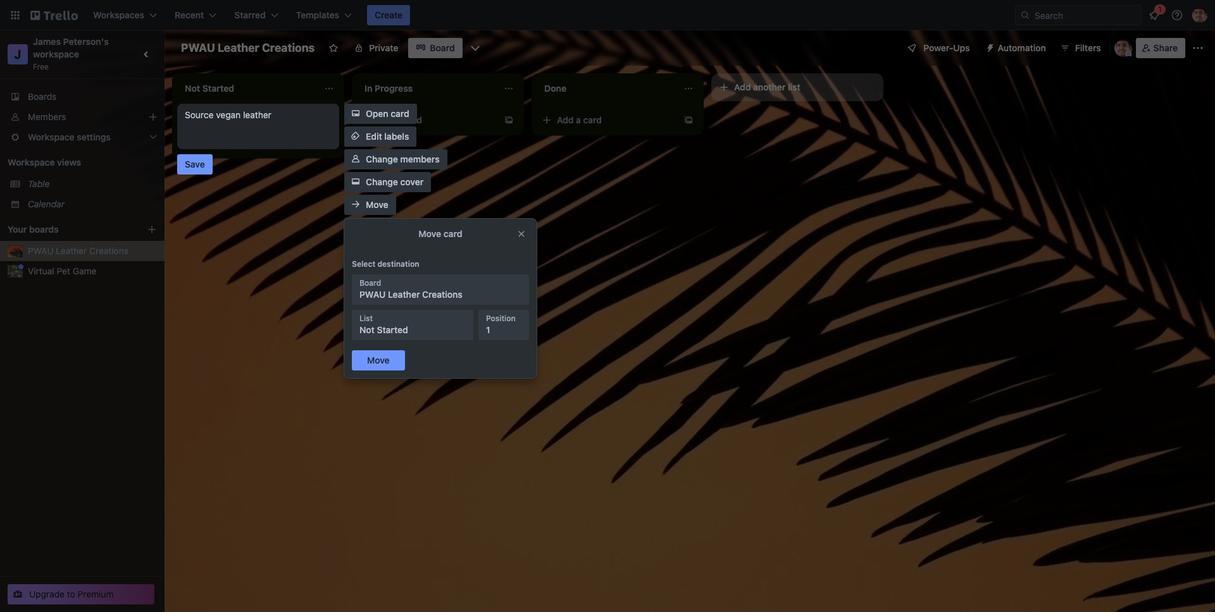 Task type: locate. For each thing, give the bounding box(es) containing it.
0 horizontal spatial add a card button
[[177, 133, 319, 153]]

1 horizontal spatial pwau leather creations
[[181, 41, 315, 54]]

0 vertical spatial board
[[430, 42, 455, 53]]

0 vertical spatial edit
[[366, 131, 382, 142]]

1 horizontal spatial a
[[396, 115, 401, 125]]

add a card for first create from template… image from right
[[557, 115, 602, 125]]

pwau leather creations link
[[28, 245, 157, 258]]

move for move
[[366, 199, 389, 210]]

dates
[[385, 245, 408, 256]]

1 vertical spatial change
[[366, 177, 398, 187]]

creations
[[262, 41, 315, 54], [89, 246, 129, 256], [422, 289, 463, 300]]

your boards with 2 items element
[[8, 222, 128, 237]]

1 horizontal spatial board
[[430, 42, 455, 53]]

1 vertical spatial pwau leather creations
[[28, 246, 129, 256]]

add
[[735, 82, 751, 92], [377, 115, 394, 125], [557, 115, 574, 125], [198, 137, 214, 148]]

add a card for create from template… icon
[[198, 137, 243, 148]]

0 vertical spatial change
[[366, 154, 398, 165]]

1 edit from the top
[[366, 131, 382, 142]]

private button
[[347, 38, 406, 58]]

open card link
[[344, 104, 417, 124]]

move inside move button
[[366, 199, 389, 210]]

board inside board pwau leather creations
[[360, 279, 381, 288]]

leather inside board pwau leather creations
[[388, 289, 420, 300]]

0 vertical spatial james peterson (jamespeterson93) image
[[1193, 8, 1208, 23]]

1 horizontal spatial add a card
[[377, 115, 422, 125]]

pwau inside board name text box
[[181, 41, 215, 54]]

change members button
[[344, 149, 447, 170]]

board for board pwau leather creations
[[360, 279, 381, 288]]

workspace
[[33, 49, 79, 60]]

open card
[[366, 108, 410, 119]]

leather
[[243, 110, 272, 120]]

1 create from template… image from the left
[[504, 115, 514, 125]]

open information menu image
[[1171, 9, 1184, 22]]

move up destination
[[419, 229, 442, 239]]

0 horizontal spatial creations
[[89, 246, 129, 256]]

power-ups button
[[899, 38, 978, 58]]

add for add a card button for first create from template… image from right
[[557, 115, 574, 125]]

upgrade to premium link
[[8, 585, 155, 605]]

edit dates button
[[344, 241, 416, 261]]

edit dates
[[366, 245, 408, 256]]

2 vertical spatial pwau
[[360, 289, 386, 300]]

add board image
[[147, 225, 157, 235]]

archive
[[366, 268, 398, 279]]

1 vertical spatial move
[[419, 229, 442, 239]]

board down select
[[360, 279, 381, 288]]

edit left labels
[[366, 131, 382, 142]]

edit card image
[[323, 110, 333, 120]]

your boards
[[8, 224, 59, 235]]

0 vertical spatial pwau leather creations
[[181, 41, 315, 54]]

0 horizontal spatial add a card
[[198, 137, 243, 148]]

2 horizontal spatial pwau
[[360, 289, 386, 300]]

card
[[391, 108, 410, 119], [404, 115, 422, 125], [584, 115, 602, 125], [224, 137, 243, 148], [444, 229, 463, 239]]

boards
[[29, 224, 59, 235]]

1 vertical spatial james peterson (jamespeterson93) image
[[1115, 39, 1133, 57]]

change for change cover
[[366, 177, 398, 187]]

0 horizontal spatial a
[[217, 137, 222, 148]]

0 horizontal spatial board
[[360, 279, 381, 288]]

creations up virtual pet game link
[[89, 246, 129, 256]]

1 horizontal spatial move
[[419, 229, 442, 239]]

move up copy
[[366, 199, 389, 210]]

0 vertical spatial move
[[366, 199, 389, 210]]

share button
[[1136, 38, 1186, 58]]

1 vertical spatial leather
[[56, 246, 87, 256]]

2 horizontal spatial creations
[[422, 289, 463, 300]]

1 vertical spatial board
[[360, 279, 381, 288]]

1 horizontal spatial james peterson (jamespeterson93) image
[[1193, 8, 1208, 23]]

pwau
[[181, 41, 215, 54], [28, 246, 54, 256], [360, 289, 386, 300]]

board link
[[409, 38, 463, 58]]

a
[[396, 115, 401, 125], [576, 115, 581, 125], [217, 137, 222, 148]]

creations inside board name text box
[[262, 41, 315, 54]]

boards
[[28, 91, 57, 102]]

leather
[[218, 41, 260, 54], [56, 246, 87, 256], [388, 289, 420, 300]]

add for add a card button associated with create from template… icon
[[198, 137, 214, 148]]

move
[[366, 199, 389, 210], [419, 229, 442, 239]]

private
[[369, 42, 399, 53]]

free
[[33, 62, 49, 72]]

2 vertical spatial leather
[[388, 289, 420, 300]]

0 vertical spatial pwau
[[181, 41, 215, 54]]

add a card for first create from template… image
[[377, 115, 422, 125]]

board
[[430, 42, 455, 53], [360, 279, 381, 288]]

save button
[[177, 155, 213, 175]]

source vegan leather
[[185, 110, 272, 120]]

creations down move card
[[422, 289, 463, 300]]

change down 'edit labels' button
[[366, 154, 398, 165]]

2 horizontal spatial a
[[576, 115, 581, 125]]

2 vertical spatial creations
[[422, 289, 463, 300]]

virtual pet game link
[[28, 265, 157, 278]]

james peterson (jamespeterson93) image
[[1193, 8, 1208, 23], [1115, 39, 1133, 57]]

edit inside 'edit labels' button
[[366, 131, 382, 142]]

pwau leather creations
[[181, 41, 315, 54], [28, 246, 129, 256]]

change
[[366, 154, 398, 165], [366, 177, 398, 187]]

1 horizontal spatial creations
[[262, 41, 315, 54]]

list
[[360, 314, 373, 324]]

upgrade
[[29, 590, 65, 600]]

board pwau leather creations
[[360, 279, 463, 300]]

table
[[28, 179, 50, 189]]

ups
[[954, 42, 970, 53]]

1 vertical spatial creations
[[89, 246, 129, 256]]

james peterson (jamespeterson93) image right 'filters'
[[1115, 39, 1133, 57]]

position
[[486, 314, 516, 324]]

1 vertical spatial pwau
[[28, 246, 54, 256]]

add a card button for create from template… icon
[[177, 133, 319, 153]]

edit
[[366, 131, 382, 142], [366, 245, 382, 256]]

None submit
[[352, 351, 405, 371]]

add for add another list button
[[735, 82, 751, 92]]

1 vertical spatial edit
[[366, 245, 382, 256]]

1 horizontal spatial add a card button
[[357, 110, 499, 130]]

labels
[[385, 131, 409, 142]]

edit inside edit dates button
[[366, 245, 382, 256]]

0 vertical spatial leather
[[218, 41, 260, 54]]

0 horizontal spatial pwau
[[28, 246, 54, 256]]

game
[[73, 266, 97, 277]]

0 horizontal spatial james peterson (jamespeterson93) image
[[1115, 39, 1133, 57]]

board left customize views icon
[[430, 42, 455, 53]]

2 horizontal spatial add a card
[[557, 115, 602, 125]]

add a card
[[377, 115, 422, 125], [557, 115, 602, 125], [198, 137, 243, 148]]

list not started
[[360, 314, 408, 336]]

archive button
[[344, 263, 405, 284]]

0 horizontal spatial leather
[[56, 246, 87, 256]]

1 change from the top
[[366, 154, 398, 165]]

1 horizontal spatial create from template… image
[[684, 115, 694, 125]]

add inside button
[[735, 82, 751, 92]]

customize views image
[[469, 42, 482, 54]]

change members
[[366, 154, 440, 165]]

virtual pet game
[[28, 266, 97, 277]]

change up move button at left top
[[366, 177, 398, 187]]

change cover button
[[344, 172, 431, 193]]

share
[[1154, 42, 1178, 53]]

0 horizontal spatial create from template… image
[[504, 115, 514, 125]]

source vegan leather link
[[185, 109, 332, 122]]

1 horizontal spatial pwau
[[181, 41, 215, 54]]

0 vertical spatial creations
[[262, 41, 315, 54]]

0 horizontal spatial pwau leather creations
[[28, 246, 129, 256]]

1 horizontal spatial leather
[[218, 41, 260, 54]]

search image
[[1021, 10, 1031, 20]]

automation button
[[981, 38, 1054, 58]]

create from template… image
[[504, 115, 514, 125], [684, 115, 694, 125]]

started
[[377, 325, 408, 336]]

board for board
[[430, 42, 455, 53]]

2 horizontal spatial add a card button
[[537, 110, 679, 130]]

creations left star or unstar board image at the top left of the page
[[262, 41, 315, 54]]

2 edit from the top
[[366, 245, 382, 256]]

edit for edit dates
[[366, 245, 382, 256]]

edit up select
[[366, 245, 382, 256]]

sm image
[[981, 38, 998, 56]]

2 change from the top
[[366, 177, 398, 187]]

calendar
[[28, 199, 65, 210]]

0 horizontal spatial move
[[366, 199, 389, 210]]

upgrade to premium
[[29, 590, 114, 600]]

star or unstar board image
[[329, 43, 339, 53]]

james peterson (jamespeterson93) image right open information menu image
[[1193, 8, 1208, 23]]

power-
[[924, 42, 954, 53]]

2 horizontal spatial leather
[[388, 289, 420, 300]]

change cover
[[366, 177, 424, 187]]



Task type: describe. For each thing, give the bounding box(es) containing it.
vegan
[[216, 110, 241, 120]]

creations inside board pwau leather creations
[[422, 289, 463, 300]]

power-ups
[[924, 42, 970, 53]]

add another list
[[735, 82, 801, 92]]

members
[[28, 111, 66, 122]]

position 1
[[486, 314, 516, 336]]

add a card button for first create from template… image from right
[[537, 110, 679, 130]]

move for move card
[[419, 229, 442, 239]]

select destination
[[352, 260, 420, 269]]

virtual
[[28, 266, 54, 277]]

add a card button for first create from template… image
[[357, 110, 499, 130]]

members
[[401, 154, 440, 165]]

save
[[185, 159, 205, 170]]

move button
[[344, 195, 396, 215]]

a for create from template… icon
[[217, 137, 222, 148]]

create from template… image
[[324, 138, 334, 148]]

not
[[360, 325, 375, 336]]

calendar link
[[28, 198, 157, 211]]

select
[[352, 260, 376, 269]]

1
[[486, 325, 491, 336]]

james peterson's workspace link
[[33, 36, 111, 60]]

members link
[[0, 107, 165, 127]]

pwau inside board pwau leather creations
[[360, 289, 386, 300]]

a for first create from template… image from right
[[576, 115, 581, 125]]

edit labels button
[[344, 127, 417, 147]]

2 create from template… image from the left
[[684, 115, 694, 125]]

automation
[[998, 42, 1047, 53]]

change for change members
[[366, 154, 398, 165]]

peterson's
[[63, 36, 109, 47]]

add another list button
[[712, 73, 884, 101]]

Board name text field
[[175, 38, 321, 58]]

a for first create from template… image
[[396, 115, 401, 125]]

j
[[14, 47, 21, 61]]

create button
[[367, 5, 410, 25]]

james peterson's workspace free
[[33, 36, 111, 72]]

edit for edit labels
[[366, 131, 382, 142]]

add for add a card button related to first create from template… image
[[377, 115, 394, 125]]

another
[[754, 82, 786, 92]]

table link
[[28, 178, 157, 191]]

copy button
[[344, 218, 395, 238]]

Search field
[[1031, 6, 1142, 25]]

pwau inside pwau leather creations link
[[28, 246, 54, 256]]

leather inside board name text box
[[218, 41, 260, 54]]

open
[[366, 108, 389, 119]]

workspace views
[[8, 157, 81, 168]]

edit labels
[[366, 131, 409, 142]]

show menu image
[[1192, 42, 1205, 54]]

move card
[[419, 229, 463, 239]]

to
[[67, 590, 75, 600]]

james
[[33, 36, 61, 47]]

copy
[[366, 222, 388, 233]]

premium
[[78, 590, 114, 600]]

1 notification image
[[1147, 8, 1163, 23]]

boards link
[[0, 87, 165, 107]]

Source vegan leather text field
[[185, 109, 332, 144]]

pet
[[57, 266, 70, 277]]

list
[[788, 82, 801, 92]]

leather inside pwau leather creations link
[[56, 246, 87, 256]]

workspace
[[8, 157, 55, 168]]

destination
[[378, 260, 420, 269]]

source
[[185, 110, 214, 120]]

primary element
[[0, 0, 1216, 30]]

views
[[57, 157, 81, 168]]

filters button
[[1057, 38, 1105, 58]]

pwau leather creations inside board name text box
[[181, 41, 315, 54]]

create
[[375, 9, 403, 20]]

j link
[[8, 44, 28, 65]]

cover
[[401, 177, 424, 187]]

filters
[[1076, 42, 1102, 53]]

your
[[8, 224, 27, 235]]



Task type: vqa. For each thing, say whether or not it's contained in the screenshot.
add a card button to the middle
yes



